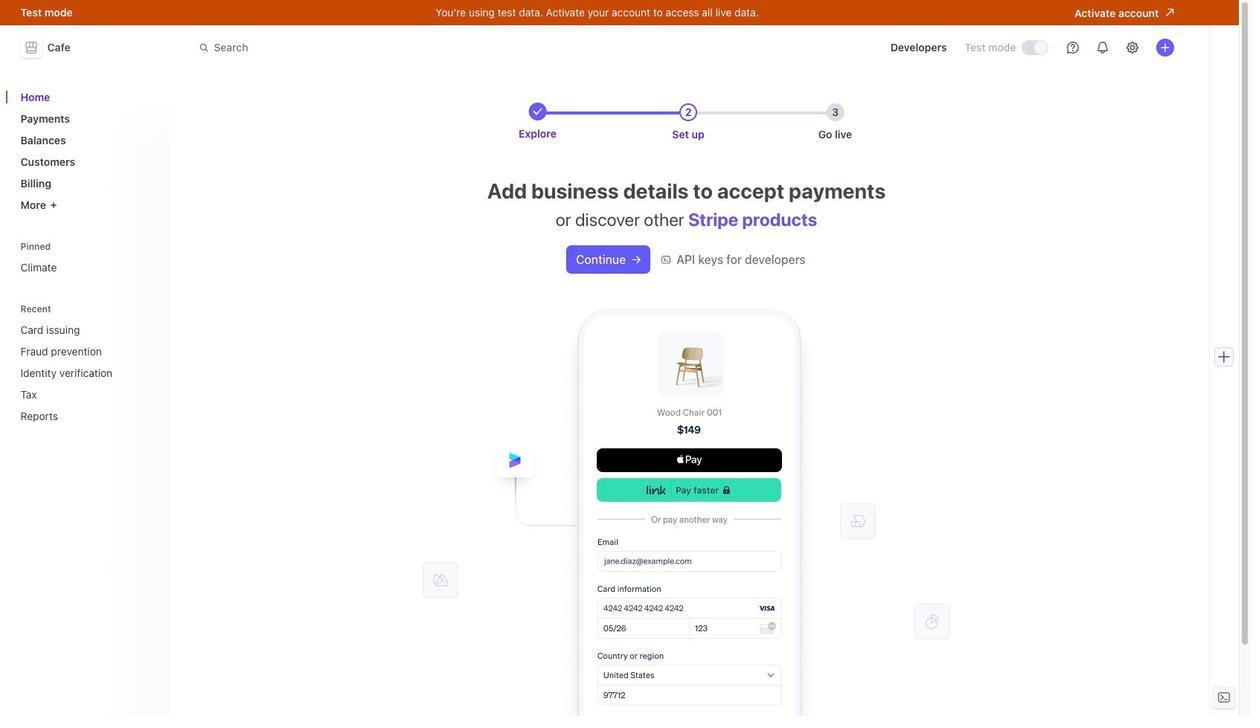 Task type: locate. For each thing, give the bounding box(es) containing it.
pinned element
[[15, 236, 160, 280]]

2 recent element from the top
[[15, 318, 160, 429]]

1 recent element from the top
[[15, 299, 160, 429]]

help image
[[1067, 42, 1079, 54]]

recent element
[[15, 299, 160, 429], [15, 318, 160, 429]]

None search field
[[190, 34, 610, 61]]

clear history image
[[146, 305, 154, 314]]

Test mode checkbox
[[1022, 41, 1048, 54]]

svg image
[[632, 256, 641, 264]]



Task type: describe. For each thing, give the bounding box(es) containing it.
core navigation links element
[[15, 85, 160, 217]]

notifications image
[[1097, 42, 1109, 54]]

Search text field
[[190, 34, 610, 61]]

edit pins image
[[146, 242, 154, 251]]

settings image
[[1127, 42, 1138, 54]]



Task type: vqa. For each thing, say whether or not it's contained in the screenshot.
the Search Text Field on the left top
yes



